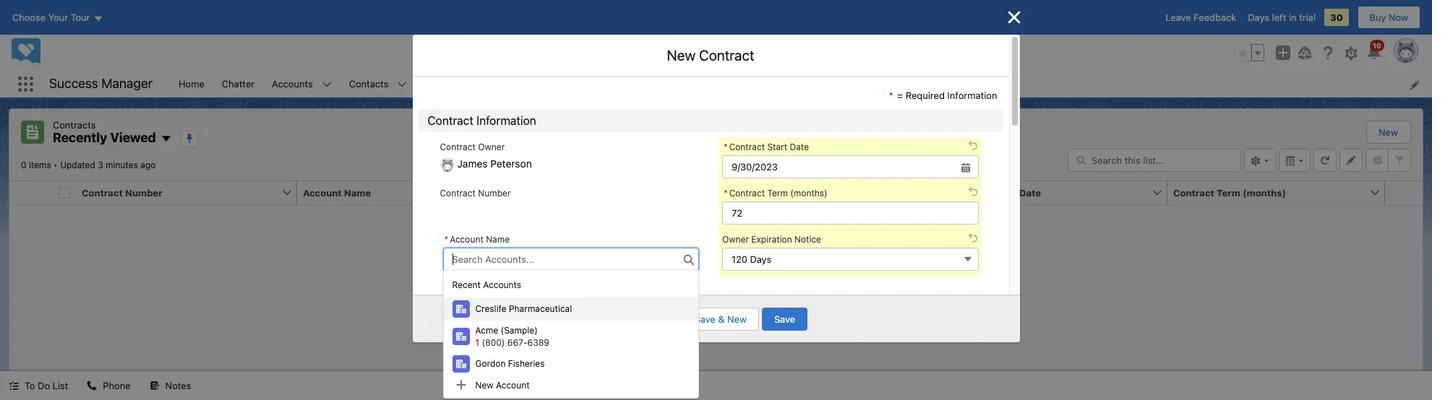 Task type: describe. For each thing, give the bounding box(es) containing it.
search...
[[577, 47, 616, 59]]

text default image inside list item
[[683, 79, 693, 89]]

creslife pharmaceutical
[[475, 304, 572, 315]]

any
[[709, 263, 724, 274]]

=
[[897, 90, 903, 101]]

* lightning usage
[[579, 78, 658, 90]]

recently viewed|contracts|list view element
[[9, 108, 1424, 372]]

ago
[[140, 159, 156, 170]]

6389
[[527, 337, 550, 348]]

new button
[[1367, 121, 1410, 143]]

* account name
[[444, 234, 510, 245]]

contract information
[[428, 114, 536, 127]]

notes
[[165, 380, 191, 392]]

contract number inside contract number 'button'
[[82, 187, 163, 198]]

contract start date element
[[732, 181, 959, 205]]

you haven't viewed any contracts recently. try switching list views.
[[622, 263, 810, 288]]

contract end date
[[956, 187, 1041, 198]]

search... button
[[549, 41, 838, 64]]

calendar
[[504, 78, 543, 89]]

status containing you haven't viewed any contracts recently.
[[622, 262, 810, 290]]

contacts list item
[[340, 71, 416, 98]]

fisheries
[[508, 359, 545, 370]]

leave feedback link
[[1166, 12, 1237, 23]]

* for * contract start date
[[724, 141, 728, 152]]

* contract start date
[[724, 141, 809, 152]]

item number image
[[9, 181, 53, 204]]

now
[[1389, 12, 1408, 23]]

book
[[466, 326, 487, 337]]

text default image for notes
[[149, 381, 160, 391]]

feedback
[[1194, 12, 1237, 23]]

contracts inside contracts 'link'
[[425, 78, 468, 89]]

* for * = required information
[[889, 90, 893, 101]]

haven't
[[641, 263, 673, 274]]

0 horizontal spatial term
[[767, 188, 788, 198]]

•
[[54, 159, 58, 170]]

(sample)
[[501, 325, 538, 336]]

notes button
[[141, 372, 200, 401]]

1 horizontal spatial name
[[486, 234, 510, 245]]

contract start date
[[738, 187, 829, 198]]

home
[[179, 78, 204, 89]]

lightning
[[586, 78, 627, 90]]

list view controls image
[[1244, 149, 1276, 172]]

new account option
[[444, 376, 698, 395]]

buy
[[1370, 12, 1386, 23]]

to do list button
[[0, 372, 77, 401]]

new contract
[[667, 47, 754, 64]]

usage
[[630, 78, 658, 90]]

1 horizontal spatial contract number
[[440, 188, 511, 198]]

contract number button
[[76, 181, 281, 204]]

to
[[25, 380, 35, 392]]

action image
[[1385, 181, 1423, 204]]

contacts
[[349, 78, 389, 89]]

to do list
[[25, 380, 68, 392]]

text default image for to do list
[[9, 381, 19, 391]]

1 horizontal spatial owner
[[722, 234, 749, 245]]

recently viewed
[[53, 130, 156, 145]]

left
[[1272, 12, 1287, 23]]

price
[[443, 326, 464, 337]]

success
[[49, 76, 98, 91]]

date for contract end date
[[1019, 187, 1041, 198]]

* for * lightning usage
[[579, 78, 584, 90]]

* for * contract term (months)
[[724, 188, 728, 198]]

buy now button
[[1357, 6, 1421, 29]]

recently
[[53, 130, 107, 145]]

accounts inside group
[[483, 280, 521, 291]]

0
[[21, 159, 26, 170]]

phone
[[103, 380, 131, 392]]

contract term (months)
[[1173, 187, 1286, 198]]

action element
[[1385, 181, 1423, 205]]

save for save & new
[[694, 314, 716, 325]]

switching
[[681, 277, 723, 288]]

(months) inside button
[[1243, 187, 1286, 198]]

in
[[1289, 12, 1297, 23]]

recent
[[452, 280, 481, 291]]

contracts link
[[416, 71, 476, 98]]

updated
[[60, 159, 95, 170]]

option containing acme (sample)
[[444, 321, 698, 353]]

contract end date button
[[950, 181, 1152, 204]]

viewed
[[110, 130, 156, 145]]

contacts link
[[340, 71, 397, 98]]

none search field inside recently viewed|contracts|list view element
[[1068, 149, 1241, 172]]

views.
[[740, 277, 768, 288]]

list
[[53, 380, 68, 392]]

1 horizontal spatial days
[[1248, 12, 1270, 23]]

Search Recently Viewed list view. search field
[[1068, 149, 1241, 172]]

save button
[[762, 308, 808, 331]]

required
[[906, 90, 945, 101]]

chatter
[[222, 78, 255, 89]]

display as table image
[[1279, 149, 1311, 172]]

calendar link
[[495, 71, 552, 98]]

recent accounts
[[452, 280, 521, 291]]

chatter link
[[213, 71, 263, 98]]

leave feedback
[[1166, 12, 1237, 23]]

accounts list item
[[263, 71, 340, 98]]

save & new button
[[682, 308, 759, 331]]

acme
[[475, 325, 498, 336]]

new for new account
[[475, 380, 494, 391]]



Task type: locate. For each thing, give the bounding box(es) containing it.
contracts up updated
[[53, 119, 96, 131]]

date for contract start date
[[808, 187, 829, 198]]

viewed
[[676, 263, 706, 274]]

0 vertical spatial account
[[303, 187, 342, 198]]

you
[[622, 263, 638, 274]]

new account
[[475, 380, 530, 391]]

list containing home
[[170, 71, 1432, 98]]

text default image
[[683, 79, 693, 89], [9, 381, 19, 391], [87, 381, 97, 391], [149, 381, 160, 391]]

(months) up notice
[[790, 188, 828, 198]]

* up * contract term (months)
[[724, 141, 728, 152]]

text default image inside notes button
[[149, 381, 160, 391]]

save & new
[[694, 314, 747, 325]]

date
[[790, 141, 809, 152], [808, 187, 829, 198], [1019, 187, 1041, 198]]

number
[[125, 187, 163, 198], [478, 188, 511, 198]]

2 horizontal spatial contracts
[[727, 263, 770, 274]]

name inside account name button
[[344, 187, 371, 198]]

0 vertical spatial contracts
[[425, 78, 468, 89]]

days right 120
[[750, 253, 772, 265]]

list item containing *
[[571, 71, 700, 98]]

accounts up creslife
[[483, 280, 521, 291]]

contract term (months) button
[[1168, 181, 1369, 204]]

phone button
[[78, 372, 139, 401]]

end
[[999, 187, 1017, 198]]

minutes
[[106, 159, 138, 170]]

owner
[[478, 141, 505, 152], [722, 234, 749, 245]]

* for * account name
[[444, 234, 448, 245]]

group down 'days left in trial'
[[1234, 44, 1265, 61]]

home link
[[170, 71, 213, 98]]

account name
[[303, 187, 371, 198]]

start up * contract term (months)
[[767, 141, 787, 152]]

1 horizontal spatial contracts
[[425, 78, 468, 89]]

new
[[667, 47, 696, 64], [1379, 127, 1398, 138], [727, 314, 747, 325], [475, 380, 494, 391]]

None text field
[[722, 155, 979, 178]]

text default image left notes
[[149, 381, 160, 391]]

owner down contract information
[[478, 141, 505, 152]]

number inside 'button'
[[125, 187, 163, 198]]

recent accounts group
[[444, 273, 698, 376]]

0 horizontal spatial account
[[303, 187, 342, 198]]

1 save from the left
[[694, 314, 716, 325]]

1 horizontal spatial save
[[774, 314, 795, 325]]

term
[[1217, 187, 1241, 198], [767, 188, 788, 198]]

name
[[344, 187, 371, 198], [486, 234, 510, 245]]

0 horizontal spatial days
[[750, 253, 772, 265]]

0 vertical spatial owner
[[478, 141, 505, 152]]

text default image for phone
[[87, 381, 97, 391]]

text default image down search... "button"
[[683, 79, 693, 89]]

1 vertical spatial owner
[[722, 234, 749, 245]]

contract
[[699, 47, 754, 64], [428, 114, 474, 127], [440, 141, 476, 152], [729, 141, 765, 152], [82, 187, 123, 198], [738, 187, 779, 198], [956, 187, 997, 198], [1173, 187, 1215, 198], [440, 188, 476, 198], [729, 188, 765, 198]]

date inside button
[[1019, 187, 1041, 198]]

account name element
[[297, 181, 523, 205]]

contract inside "element"
[[1173, 187, 1215, 198]]

* contract term (months)
[[724, 188, 828, 198]]

2 horizontal spatial account
[[496, 380, 530, 391]]

None text field
[[722, 201, 979, 224]]

trial
[[1299, 12, 1316, 23]]

expiration
[[751, 234, 792, 245]]

days
[[1248, 12, 1270, 23], [750, 253, 772, 265]]

gordon
[[475, 359, 506, 370]]

contract term (months) element
[[1168, 181, 1394, 205]]

contract owner
[[440, 141, 505, 152]]

(800)
[[482, 337, 505, 348]]

date up contract start date
[[790, 141, 809, 152]]

1 vertical spatial account
[[450, 234, 484, 245]]

save
[[694, 314, 716, 325], [774, 314, 795, 325]]

account for new account
[[496, 380, 530, 391]]

do
[[38, 380, 50, 392]]

text default image left to
[[9, 381, 19, 391]]

creslife pharmaceutical option
[[444, 298, 698, 321]]

1 vertical spatial information
[[477, 114, 536, 127]]

number down ago on the top of page
[[125, 187, 163, 198]]

owner up 120
[[722, 234, 749, 245]]

save inside button
[[694, 314, 716, 325]]

list box containing recent accounts
[[443, 270, 699, 399]]

120 days
[[732, 253, 772, 265]]

date up notice
[[808, 187, 829, 198]]

recently viewed status
[[21, 159, 60, 170]]

1 horizontal spatial account
[[450, 234, 484, 245]]

1
[[475, 337, 479, 348]]

inverse image
[[1005, 9, 1023, 26]]

0 horizontal spatial contracts
[[53, 119, 96, 131]]

0 vertical spatial start
[[767, 141, 787, 152]]

1 horizontal spatial term
[[1217, 187, 1241, 198]]

cell
[[53, 181, 76, 205]]

new for new contract
[[667, 47, 696, 64]]

list item
[[571, 71, 700, 98]]

cancel button
[[625, 308, 679, 331]]

0 horizontal spatial owner
[[478, 141, 505, 152]]

number up * account name in the left bottom of the page
[[478, 188, 511, 198]]

(months) down list view controls image
[[1243, 187, 1286, 198]]

gordon fisheries option
[[444, 353, 698, 376]]

leave
[[1166, 12, 1191, 23]]

contract inside 'button'
[[82, 187, 123, 198]]

new inside option
[[475, 380, 494, 391]]

start up notice
[[782, 187, 805, 198]]

0 vertical spatial name
[[344, 187, 371, 198]]

0 horizontal spatial group
[[722, 138, 979, 178]]

text default image
[[455, 380, 467, 391]]

contracts up views.
[[727, 263, 770, 274]]

* left =
[[889, 90, 893, 101]]

date inside 'button'
[[808, 187, 829, 198]]

1 vertical spatial group
[[722, 138, 979, 178]]

contracts list item
[[416, 71, 495, 98]]

account inside option
[[496, 380, 530, 391]]

manager
[[101, 76, 153, 91]]

1 vertical spatial contracts
[[53, 119, 96, 131]]

1 vertical spatial days
[[750, 253, 772, 265]]

status
[[622, 262, 810, 290]]

accounts right chatter
[[272, 78, 313, 89]]

30
[[1330, 12, 1343, 23]]

contract end date element
[[950, 181, 1176, 205]]

days left left
[[1248, 12, 1270, 23]]

1 horizontal spatial information
[[947, 90, 997, 101]]

pharmaceutical
[[509, 304, 572, 315]]

accounts inside 'list item'
[[272, 78, 313, 89]]

account for * account name
[[450, 234, 484, 245]]

contract start date button
[[732, 181, 934, 204]]

price book
[[443, 326, 487, 337]]

contracts inside you haven't viewed any contracts recently. try switching list views.
[[727, 263, 770, 274]]

days left in trial
[[1248, 12, 1316, 23]]

contracts up contract information
[[425, 78, 468, 89]]

buy now
[[1370, 12, 1408, 23]]

item number element
[[9, 181, 53, 205]]

information right required
[[947, 90, 997, 101]]

1 horizontal spatial accounts
[[483, 280, 521, 291]]

status element
[[515, 181, 741, 205]]

list
[[170, 71, 1432, 98]]

option
[[444, 321, 698, 353]]

0 vertical spatial days
[[1248, 12, 1270, 23]]

group
[[1234, 44, 1265, 61], [722, 138, 979, 178]]

* left lightning
[[579, 78, 584, 90]]

contract number element
[[76, 181, 306, 205]]

save inside button
[[774, 314, 795, 325]]

list
[[725, 277, 738, 288]]

2 save from the left
[[774, 314, 795, 325]]

contracts image
[[21, 121, 44, 144]]

account name button
[[297, 181, 499, 204]]

calendar list item
[[495, 71, 571, 98]]

owner expiration notice
[[722, 234, 821, 245]]

contract inside 'button'
[[738, 187, 779, 198]]

new for new
[[1379, 127, 1398, 138]]

contract number
[[82, 187, 163, 198], [440, 188, 511, 198]]

contract number down minutes
[[82, 187, 163, 198]]

acme (sample) 1 (800) 667-6389
[[475, 325, 550, 348]]

creslife
[[475, 304, 507, 315]]

&
[[718, 314, 725, 325]]

1 horizontal spatial (months)
[[1243, 187, 1286, 198]]

cancel
[[637, 314, 667, 325]]

2 vertical spatial contracts
[[727, 263, 770, 274]]

120
[[732, 253, 747, 265]]

0 vertical spatial information
[[947, 90, 997, 101]]

contract number up * account name in the left bottom of the page
[[440, 188, 511, 198]]

new inside recently viewed|contracts|list view element
[[1379, 127, 1398, 138]]

text default image inside phone button
[[87, 381, 97, 391]]

text default image inside to do list button
[[9, 381, 19, 391]]

save down recently. on the bottom right
[[774, 314, 795, 325]]

success manager
[[49, 76, 153, 91]]

0 horizontal spatial save
[[694, 314, 716, 325]]

notice
[[795, 234, 821, 245]]

information down calendar link in the left top of the page
[[477, 114, 536, 127]]

account inside button
[[303, 187, 342, 198]]

save for save
[[774, 314, 795, 325]]

0 horizontal spatial information
[[477, 114, 536, 127]]

group containing *
[[722, 138, 979, 178]]

start inside 'button'
[[782, 187, 805, 198]]

recently.
[[773, 263, 810, 274]]

* down 'account name' element
[[444, 234, 448, 245]]

0 vertical spatial accounts
[[272, 78, 313, 89]]

accounts link
[[263, 71, 322, 98]]

save left &
[[694, 314, 716, 325]]

1 vertical spatial name
[[486, 234, 510, 245]]

1 vertical spatial start
[[782, 187, 805, 198]]

2 vertical spatial account
[[496, 380, 530, 391]]

0 items • updated 3 minutes ago
[[21, 159, 156, 170]]

list box
[[443, 270, 699, 399]]

date right end
[[1019, 187, 1041, 198]]

contracts
[[425, 78, 468, 89], [53, 119, 96, 131], [727, 263, 770, 274]]

0 horizontal spatial (months)
[[790, 188, 828, 198]]

0 horizontal spatial accounts
[[272, 78, 313, 89]]

*
[[579, 78, 584, 90], [889, 90, 893, 101], [724, 141, 728, 152], [724, 188, 728, 198], [444, 234, 448, 245]]

items
[[29, 159, 51, 170]]

term inside button
[[1217, 187, 1241, 198]]

start
[[767, 141, 787, 152], [782, 187, 805, 198]]

information
[[947, 90, 997, 101], [477, 114, 536, 127]]

start inside group
[[767, 141, 787, 152]]

cell inside recently viewed|contracts|list view element
[[53, 181, 76, 205]]

* left contract start date
[[724, 188, 728, 198]]

accounts
[[272, 78, 313, 89], [483, 280, 521, 291]]

1 horizontal spatial group
[[1234, 44, 1265, 61]]

Search Accounts... text field
[[443, 248, 699, 271]]

0 horizontal spatial contract number
[[82, 187, 163, 198]]

1 vertical spatial accounts
[[483, 280, 521, 291]]

gordon fisheries
[[475, 359, 545, 370]]

try
[[665, 277, 678, 288]]

1 horizontal spatial number
[[478, 188, 511, 198]]

None search field
[[1068, 149, 1241, 172]]

group up contract start date element
[[722, 138, 979, 178]]

* = required information
[[889, 90, 997, 101]]

0 vertical spatial group
[[1234, 44, 1265, 61]]

Owner Expiration Notice button
[[722, 248, 979, 271]]

status
[[450, 280, 476, 291]]

0 horizontal spatial number
[[125, 187, 163, 198]]

3
[[98, 159, 103, 170]]

days inside button
[[750, 253, 772, 265]]

text default image left 'phone'
[[87, 381, 97, 391]]

667-
[[507, 337, 527, 348]]

0 horizontal spatial name
[[344, 187, 371, 198]]



Task type: vqa. For each thing, say whether or not it's contained in the screenshot.
"CONTACTS"
yes



